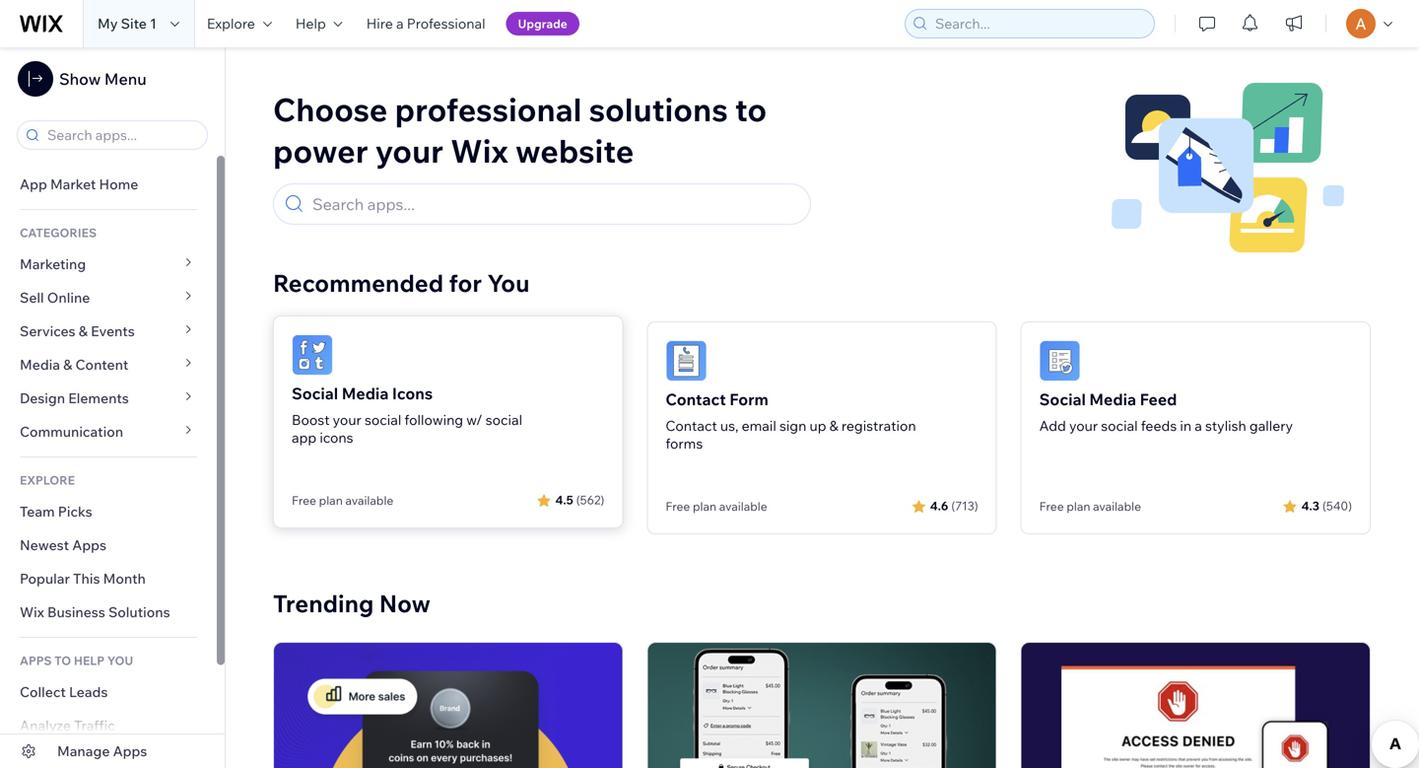 Task type: describe. For each thing, give the bounding box(es) containing it.
show menu
[[59, 69, 147, 89]]

1 horizontal spatial social
[[486, 411, 523, 428]]

hire a professional
[[367, 15, 486, 32]]

newest apps link
[[0, 528, 217, 562]]

events
[[91, 322, 135, 340]]

media for social media feed
[[1090, 389, 1137, 409]]

form
[[730, 389, 769, 409]]

upgrade
[[518, 16, 568, 31]]

social media feed logo image
[[1040, 340, 1081, 382]]

plan for feed
[[1067, 499, 1091, 514]]

professional
[[407, 15, 486, 32]]

plan for contact
[[693, 499, 717, 514]]

sell
[[20, 289, 44, 306]]

media inside the sidebar 'element'
[[20, 356, 60, 373]]

communication
[[20, 423, 126, 440]]

market
[[50, 175, 96, 193]]

apps
[[20, 653, 52, 668]]

collect
[[20, 683, 66, 701]]

marketing
[[20, 255, 86, 273]]

4.3 (540)
[[1302, 498, 1353, 513]]

w/
[[467, 411, 483, 428]]

app market home link
[[0, 168, 217, 201]]

trending
[[273, 589, 374, 618]]

icons
[[392, 384, 433, 403]]

blockify fraud ip blocker poster image
[[1022, 643, 1370, 768]]

recommended
[[273, 268, 444, 298]]

reconvert upsell & cross sell poster image
[[648, 643, 996, 768]]

(540)
[[1323, 498, 1353, 513]]

boost
[[292, 411, 330, 428]]

wix inside choose professional solutions to power your wix website
[[451, 131, 509, 171]]

social for social media feed
[[1040, 389, 1086, 409]]

4.5 (562)
[[556, 492, 605, 507]]

marketing link
[[0, 247, 217, 281]]

team
[[20, 503, 55, 520]]

us,
[[721, 417, 739, 434]]

social media feed add your social feeds in a stylish gallery
[[1040, 389, 1294, 434]]

add
[[1040, 417, 1067, 434]]

up
[[810, 417, 827, 434]]

free plan available for feed
[[1040, 499, 1142, 514]]

1 horizontal spatial search apps... field
[[307, 184, 802, 224]]

site
[[121, 15, 147, 32]]

communication link
[[0, 415, 217, 449]]

(713)
[[952, 498, 979, 513]]

hire a professional link
[[355, 0, 497, 47]]

4.6
[[931, 498, 949, 513]]

social media icons logo image
[[292, 334, 333, 376]]

feeds
[[1141, 417, 1177, 434]]

contact form contact us, email sign up & registration forms
[[666, 389, 917, 452]]

sign
[[780, 417, 807, 434]]

social for social media icons
[[292, 384, 338, 403]]

available for contact
[[720, 499, 768, 514]]

sell online link
[[0, 281, 217, 315]]

categories
[[20, 225, 97, 240]]

4.5
[[556, 492, 574, 507]]

design elements link
[[0, 382, 217, 415]]

1
[[150, 15, 157, 32]]

home
[[99, 175, 138, 193]]

your for social media icons
[[333, 411, 362, 428]]

to
[[735, 89, 767, 129]]

solutions
[[108, 603, 170, 621]]

popular this month link
[[0, 562, 217, 596]]

forms
[[666, 435, 703, 452]]

professional
[[395, 89, 582, 129]]

solutions
[[589, 89, 728, 129]]

trending now
[[273, 589, 431, 618]]

now
[[379, 589, 431, 618]]

picks
[[58, 503, 92, 520]]

4.6 (713)
[[931, 498, 979, 513]]

available for icons
[[346, 493, 394, 508]]

team picks
[[20, 503, 92, 520]]

choose professional solutions to power your wix website
[[273, 89, 767, 171]]

& for services
[[79, 322, 88, 340]]

manage apps
[[57, 742, 147, 760]]

0 horizontal spatial a
[[396, 15, 404, 32]]

content
[[75, 356, 128, 373]]

you
[[107, 653, 133, 668]]

apps for manage apps
[[113, 742, 147, 760]]

traffic
[[74, 717, 115, 734]]

manage apps link
[[0, 735, 225, 768]]



Task type: locate. For each thing, give the bounding box(es) containing it.
twism: your own coin & rewards poster image
[[274, 643, 622, 768]]

1 horizontal spatial free
[[666, 499, 690, 514]]

newest
[[20, 536, 69, 554]]

feed
[[1140, 389, 1178, 409]]

& inside contact form contact us, email sign up & registration forms
[[830, 417, 839, 434]]

choose
[[273, 89, 388, 129]]

0 horizontal spatial search apps... field
[[41, 121, 201, 149]]

media inside social media feed add your social feeds in a stylish gallery
[[1090, 389, 1137, 409]]

elements
[[68, 389, 129, 407]]

help button
[[284, 0, 355, 47]]

search apps... field down website at the left of page
[[307, 184, 802, 224]]

you
[[487, 268, 530, 298]]

Search apps... field
[[41, 121, 201, 149], [307, 184, 802, 224]]

0 horizontal spatial your
[[333, 411, 362, 428]]

social for social media icons
[[365, 411, 402, 428]]

free down forms
[[666, 499, 690, 514]]

upgrade button
[[506, 12, 580, 35]]

month
[[103, 570, 146, 587]]

0 horizontal spatial free plan available
[[292, 493, 394, 508]]

0 horizontal spatial apps
[[72, 536, 106, 554]]

social up boost
[[292, 384, 338, 403]]

0 vertical spatial search apps... field
[[41, 121, 201, 149]]

0 vertical spatial wix
[[451, 131, 509, 171]]

search apps... field inside the sidebar 'element'
[[41, 121, 201, 149]]

media & content
[[20, 356, 128, 373]]

registration
[[842, 417, 917, 434]]

a right in
[[1195, 417, 1203, 434]]

this
[[73, 570, 100, 587]]

media
[[20, 356, 60, 373], [342, 384, 389, 403], [1090, 389, 1137, 409]]

apps inside manage apps 'link'
[[113, 742, 147, 760]]

2 horizontal spatial &
[[830, 417, 839, 434]]

contact down contact form logo
[[666, 389, 726, 409]]

available down feeds
[[1094, 499, 1142, 514]]

wix business solutions
[[20, 603, 170, 621]]

business
[[47, 603, 105, 621]]

apps down traffic
[[113, 742, 147, 760]]

Search... field
[[930, 10, 1149, 37]]

design elements
[[20, 389, 129, 407]]

0 horizontal spatial &
[[63, 356, 72, 373]]

1 horizontal spatial apps
[[113, 742, 147, 760]]

apps inside newest apps link
[[72, 536, 106, 554]]

show menu button
[[18, 61, 147, 97]]

social up add at the right bottom of the page
[[1040, 389, 1086, 409]]

design
[[20, 389, 65, 407]]

free plan available
[[292, 493, 394, 508], [666, 499, 768, 514], [1040, 499, 1142, 514]]

in
[[1181, 417, 1192, 434]]

media up design
[[20, 356, 60, 373]]

your inside social media feed add your social feeds in a stylish gallery
[[1070, 417, 1098, 434]]

0 horizontal spatial available
[[346, 493, 394, 508]]

analyze traffic link
[[0, 709, 217, 742]]

my
[[98, 15, 118, 32]]

free for social media icons
[[292, 493, 316, 508]]

menu
[[104, 69, 147, 89]]

2 contact from the top
[[666, 417, 718, 434]]

2 horizontal spatial plan
[[1067, 499, 1091, 514]]

1 horizontal spatial free plan available
[[666, 499, 768, 514]]

2 horizontal spatial social
[[1102, 417, 1138, 434]]

social inside the social media icons boost your social following w/ social app icons
[[292, 384, 338, 403]]

available
[[346, 493, 394, 508], [720, 499, 768, 514], [1094, 499, 1142, 514]]

manage
[[57, 742, 110, 760]]

social down icons
[[365, 411, 402, 428]]

power
[[273, 131, 368, 171]]

your
[[375, 131, 444, 171], [333, 411, 362, 428], [1070, 417, 1098, 434]]

help
[[296, 15, 326, 32]]

1 vertical spatial search apps... field
[[307, 184, 802, 224]]

explore
[[20, 473, 75, 488]]

social inside social media feed add your social feeds in a stylish gallery
[[1040, 389, 1086, 409]]

social
[[292, 384, 338, 403], [1040, 389, 1086, 409]]

explore
[[207, 15, 255, 32]]

1 horizontal spatial social
[[1040, 389, 1086, 409]]

newest apps
[[20, 536, 106, 554]]

2 horizontal spatial free plan available
[[1040, 499, 1142, 514]]

1 horizontal spatial a
[[1195, 417, 1203, 434]]

2 horizontal spatial free
[[1040, 499, 1064, 514]]

online
[[47, 289, 90, 306]]

popular
[[20, 570, 70, 587]]

social for social media feed
[[1102, 417, 1138, 434]]

my site 1
[[98, 15, 157, 32]]

1 vertical spatial apps
[[113, 742, 147, 760]]

0 horizontal spatial free
[[292, 493, 316, 508]]

wix down the professional
[[451, 131, 509, 171]]

& left content
[[63, 356, 72, 373]]

contact
[[666, 389, 726, 409], [666, 417, 718, 434]]

icons
[[320, 429, 354, 446]]

services & events
[[20, 322, 135, 340]]

social media icons boost your social following w/ social app icons
[[292, 384, 523, 446]]

free plan available down forms
[[666, 499, 768, 514]]

media left feed
[[1090, 389, 1137, 409]]

a inside social media feed add your social feeds in a stylish gallery
[[1195, 417, 1203, 434]]

apps
[[72, 536, 106, 554], [113, 742, 147, 760]]

free plan available for contact
[[666, 499, 768, 514]]

analyze
[[20, 717, 71, 734]]

2 horizontal spatial media
[[1090, 389, 1137, 409]]

available down us,
[[720, 499, 768, 514]]

&
[[79, 322, 88, 340], [63, 356, 72, 373], [830, 417, 839, 434]]

0 horizontal spatial plan
[[319, 493, 343, 508]]

app
[[292, 429, 317, 446]]

search apps... field up home
[[41, 121, 201, 149]]

apps to help you
[[20, 653, 133, 668]]

free plan available down icons
[[292, 493, 394, 508]]

free down add at the right bottom of the page
[[1040, 499, 1064, 514]]

wix business solutions link
[[0, 596, 217, 629]]

& left "events"
[[79, 322, 88, 340]]

0 horizontal spatial wix
[[20, 603, 44, 621]]

your right power
[[375, 131, 444, 171]]

your for social media feed
[[1070, 417, 1098, 434]]

app
[[20, 175, 47, 193]]

recommended for you
[[273, 268, 530, 298]]

1 horizontal spatial &
[[79, 322, 88, 340]]

team picks link
[[0, 495, 217, 528]]

free plan available down add at the right bottom of the page
[[1040, 499, 1142, 514]]

1 horizontal spatial available
[[720, 499, 768, 514]]

apps for newest apps
[[72, 536, 106, 554]]

your inside choose professional solutions to power your wix website
[[375, 131, 444, 171]]

media left icons
[[342, 384, 389, 403]]

wix inside wix business solutions link
[[20, 603, 44, 621]]

services
[[20, 322, 75, 340]]

wix
[[451, 131, 509, 171], [20, 603, 44, 621]]

1 horizontal spatial wix
[[451, 131, 509, 171]]

plan
[[319, 493, 343, 508], [693, 499, 717, 514], [1067, 499, 1091, 514]]

collect leads
[[20, 683, 108, 701]]

0 vertical spatial &
[[79, 322, 88, 340]]

your inside the social media icons boost your social following w/ social app icons
[[333, 411, 362, 428]]

0 vertical spatial contact
[[666, 389, 726, 409]]

free down app
[[292, 493, 316, 508]]

0 horizontal spatial social
[[365, 411, 402, 428]]

app market home
[[20, 175, 138, 193]]

media inside the social media icons boost your social following w/ social app icons
[[342, 384, 389, 403]]

contact up forms
[[666, 417, 718, 434]]

0 vertical spatial apps
[[72, 536, 106, 554]]

for
[[449, 268, 482, 298]]

social left feeds
[[1102, 417, 1138, 434]]

your right add at the right bottom of the page
[[1070, 417, 1098, 434]]

hire
[[367, 15, 393, 32]]

free for contact form
[[666, 499, 690, 514]]

1 vertical spatial &
[[63, 356, 72, 373]]

0 horizontal spatial media
[[20, 356, 60, 373]]

available down icons
[[346, 493, 394, 508]]

0 horizontal spatial social
[[292, 384, 338, 403]]

1 vertical spatial a
[[1195, 417, 1203, 434]]

email
[[742, 417, 777, 434]]

following
[[405, 411, 464, 428]]

website
[[516, 131, 634, 171]]

1 vertical spatial wix
[[20, 603, 44, 621]]

plan for icons
[[319, 493, 343, 508]]

available for feed
[[1094, 499, 1142, 514]]

apps up this
[[72, 536, 106, 554]]

2 vertical spatial &
[[830, 417, 839, 434]]

(562)
[[577, 492, 605, 507]]

1 horizontal spatial plan
[[693, 499, 717, 514]]

leads
[[69, 683, 108, 701]]

services & events link
[[0, 315, 217, 348]]

show
[[59, 69, 101, 89]]

contact form logo image
[[666, 340, 707, 382]]

0 vertical spatial a
[[396, 15, 404, 32]]

to
[[54, 653, 71, 668]]

& for media
[[63, 356, 72, 373]]

1 horizontal spatial media
[[342, 384, 389, 403]]

social right w/
[[486, 411, 523, 428]]

a
[[396, 15, 404, 32], [1195, 417, 1203, 434]]

social inside social media feed add your social feeds in a stylish gallery
[[1102, 417, 1138, 434]]

1 vertical spatial contact
[[666, 417, 718, 434]]

your up icons
[[333, 411, 362, 428]]

collect leads link
[[0, 675, 217, 709]]

4.3
[[1302, 498, 1320, 513]]

stylish
[[1206, 417, 1247, 434]]

free plan available for icons
[[292, 493, 394, 508]]

1 contact from the top
[[666, 389, 726, 409]]

media for social media icons
[[342, 384, 389, 403]]

wix down popular
[[20, 603, 44, 621]]

help
[[74, 653, 105, 668]]

free
[[292, 493, 316, 508], [666, 499, 690, 514], [1040, 499, 1064, 514]]

sidebar element
[[0, 47, 226, 768]]

analyze traffic
[[20, 717, 115, 734]]

& right 'up'
[[830, 417, 839, 434]]

a right hire
[[396, 15, 404, 32]]

sell online
[[20, 289, 90, 306]]

gallery
[[1250, 417, 1294, 434]]

free for social media feed
[[1040, 499, 1064, 514]]

1 horizontal spatial your
[[375, 131, 444, 171]]

2 horizontal spatial available
[[1094, 499, 1142, 514]]

2 horizontal spatial your
[[1070, 417, 1098, 434]]



Task type: vqa. For each thing, say whether or not it's contained in the screenshot.


